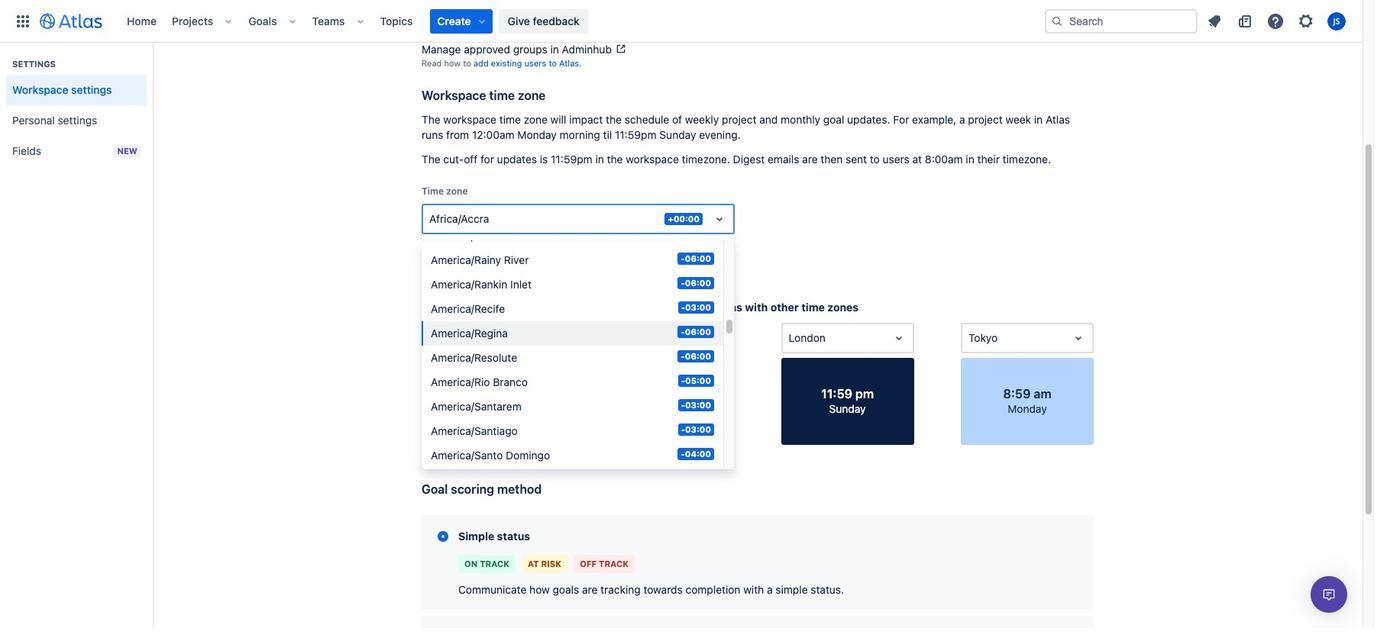 Task type: locate. For each thing, give the bounding box(es) containing it.
2 06:00 from the top
[[685, 278, 711, 288]]

off right cut on the left of page
[[613, 301, 628, 314]]

2 the from the top
[[422, 153, 441, 166]]

1 horizontal spatial monday
[[1008, 403, 1047, 416]]

6 - from the top
[[681, 376, 685, 386]]

settings for personal settings
[[58, 114, 97, 127]]

-03:00 down '-05:00'
[[681, 400, 711, 410]]

1 vertical spatial users
[[883, 153, 910, 166]]

pm down '-05:00'
[[674, 387, 692, 401]]

a right example,
[[960, 113, 965, 126]]

adminhub up "atlas." on the top of the page
[[562, 43, 612, 56]]

users left at
[[883, 153, 910, 166]]

0 vertical spatial users
[[525, 58, 546, 68]]

top element
[[9, 0, 1045, 42]]

off down from
[[464, 153, 478, 166]]

save button
[[422, 259, 464, 283]]

the down til
[[607, 153, 623, 166]]

cancel button
[[470, 259, 523, 283]]

1 track from the left
[[480, 559, 510, 569]]

0 horizontal spatial workspace
[[12, 83, 68, 96]]

3 pm from the left
[[856, 387, 874, 401]]

3 -03:00 from the top
[[681, 425, 711, 435]]

their
[[978, 153, 1000, 166]]

1 horizontal spatial open image
[[1070, 329, 1088, 348]]

8:00am
[[925, 153, 963, 166]]

america/regina
[[431, 327, 508, 340]]

existing
[[491, 58, 522, 68]]

0 horizontal spatial project
[[722, 113, 757, 126]]

of inside the workspace time zone will impact the schedule of weekly project and monthly goal updates. for example, a project week in atlas runs from 12:00am monday morning til 11:59pm sunday evening.
[[672, 113, 682, 126]]

- down the here's how the 11:59pm sunday cut off in africa/accra aligns with other time zones
[[681, 327, 685, 337]]

0 horizontal spatial will
[[459, 241, 472, 251]]

timezone.
[[682, 153, 730, 166], [1003, 153, 1051, 166]]

0 vertical spatial domains
[[513, 9, 555, 22]]

06:00 down +00:00
[[685, 254, 711, 264]]

11:59pm down the inlet
[[504, 301, 549, 314]]

africa/accra up america/punta
[[429, 212, 489, 225]]

3 -06:00 from the top
[[681, 327, 711, 337]]

0 horizontal spatial for
[[481, 153, 494, 166]]

1 03:00 from the top
[[685, 303, 711, 312]]

0 horizontal spatial africa/accra
[[429, 212, 489, 225]]

approved inside manage approved domains in adminhub anyone with verified email addresses with these domains can
[[464, 9, 510, 22]]

-03:00 up -04:00
[[681, 425, 711, 435]]

method
[[497, 483, 542, 497]]

1 vertical spatial will
[[459, 241, 472, 251]]

1 vertical spatial time
[[500, 113, 521, 126]]

1 pm from the left
[[494, 387, 513, 401]]

with left these
[[573, 24, 590, 34]]

0 vertical spatial settings
[[71, 83, 112, 96]]

will up the america/rainy
[[459, 241, 472, 251]]

06:00 down aligns
[[685, 327, 711, 337]]

1 vertical spatial for
[[519, 241, 530, 251]]

arenas
[[506, 229, 540, 242]]

sunday inside 11:59 pm sunday
[[829, 403, 866, 416]]

2 approved from the top
[[464, 43, 510, 56]]

1 vertical spatial 03:00
[[685, 400, 711, 410]]

1 open image from the left
[[710, 329, 728, 348]]

search image
[[1051, 15, 1064, 27]]

2 -06:00 from the top
[[681, 278, 711, 288]]

sunday down 11:59
[[829, 403, 866, 416]]

pm right 11:59
[[856, 387, 874, 401]]

america/rankin inlet
[[431, 278, 532, 291]]

0 vertical spatial will
[[551, 113, 567, 126]]

1 horizontal spatial of
[[672, 113, 682, 126]]

in left their
[[966, 153, 975, 166]]

time inside the workspace time zone will impact the schedule of weekly project and monthly goal updates. for example, a project week in atlas runs from 12:00am monday morning til 11:59pm sunday evening.
[[500, 113, 521, 126]]

2 vertical spatial 11:59pm
[[504, 301, 549, 314]]

5 - from the top
[[681, 351, 685, 361]]

zone down add existing users to atlas. link at the left top of page
[[518, 89, 546, 102]]

angeles
[[450, 332, 489, 345]]

1 vertical spatial 11:59pm
[[551, 153, 593, 166]]

-06:00 for america/resolute
[[681, 351, 711, 361]]

1 -03:00 from the top
[[681, 303, 711, 312]]

sunday down 4:59
[[470, 403, 507, 416]]

inlet
[[511, 278, 532, 291]]

goal
[[824, 113, 845, 126]]

- for america/resolute
[[681, 351, 685, 361]]

the inside the workspace time zone will impact the schedule of weekly project and monthly goal updates. for example, a project week in atlas runs from 12:00am monday morning til 11:59pm sunday evening.
[[422, 113, 441, 126]]

how left goals
[[530, 584, 550, 597]]

goals
[[553, 584, 579, 597]]

goal
[[422, 483, 448, 497]]

- down +00:00
[[681, 254, 685, 264]]

here's how the 11:59pm sunday cut off in africa/accra aligns with other time zones
[[422, 301, 859, 314]]

1 horizontal spatial off
[[613, 301, 628, 314]]

7 - from the top
[[681, 400, 685, 410]]

add existing users to atlas. link
[[474, 58, 582, 68]]

0 vertical spatial the
[[422, 113, 441, 126]]

pm inside 4:59 pm sunday
[[494, 387, 513, 401]]

africa/accra
[[429, 212, 489, 225], [643, 301, 708, 314]]

project
[[722, 113, 757, 126], [968, 113, 1003, 126]]

0 horizontal spatial domains
[[513, 9, 555, 22]]

for down 12:00am
[[481, 153, 494, 166]]

adminhub inside manage approved domains in adminhub anyone with verified email addresses with these domains can
[[569, 9, 619, 22]]

03:00 for america/santarem
[[685, 400, 711, 410]]

london
[[789, 332, 826, 345]]

- for america/recife
[[681, 303, 685, 312]]

1 vertical spatial the
[[422, 153, 441, 166]]

1 -06:00 from the top
[[681, 254, 711, 264]]

til
[[603, 128, 612, 141]]

0 vertical spatial monday
[[518, 128, 557, 141]]

-06:00 for america/rainy river
[[681, 254, 711, 264]]

america/rio branco
[[431, 376, 528, 389]]

workspace inside the workspace time zone will impact the schedule of weekly project and monthly goal updates. for example, a project week in atlas runs from 12:00am monday morning til 11:59pm sunday evening.
[[443, 113, 497, 126]]

2 open image from the left
[[1070, 329, 1088, 348]]

approved up add
[[464, 43, 510, 56]]

1 the from the top
[[422, 113, 441, 126]]

sunday for 7:59 pm
[[650, 403, 686, 416]]

are right goals
[[582, 584, 598, 597]]

1 horizontal spatial will
[[551, 113, 567, 126]]

will up morning
[[551, 113, 567, 126]]

adminhub
[[569, 9, 619, 22], [562, 43, 612, 56]]

-06:00 for america/regina
[[681, 327, 711, 337]]

- for america/santarem
[[681, 400, 685, 410]]

time right other
[[802, 301, 825, 314]]

of
[[672, 113, 682, 126], [568, 241, 577, 251]]

1 vertical spatial manage
[[422, 43, 461, 56]]

1 horizontal spatial a
[[960, 113, 965, 126]]

06:00
[[685, 254, 711, 264], [685, 278, 711, 288], [685, 327, 711, 337], [685, 351, 711, 361]]

3 03:00 from the top
[[685, 425, 711, 435]]

1 vertical spatial monday
[[1008, 403, 1047, 416]]

3 06:00 from the top
[[685, 327, 711, 337]]

03:00 for america/recife
[[685, 303, 711, 312]]

8 - from the top
[[681, 425, 685, 435]]

monday up is
[[518, 128, 557, 141]]

1 vertical spatial approved
[[464, 43, 510, 56]]

a
[[960, 113, 965, 126], [767, 584, 773, 597]]

completion
[[686, 584, 741, 597]]

america/rainy
[[431, 254, 501, 267]]

adminhub for groups
[[562, 43, 612, 56]]

other
[[771, 301, 799, 314]]

a left simple
[[767, 584, 773, 597]]

03:00 up 05:00
[[685, 303, 711, 312]]

workspace down settings
[[12, 83, 68, 96]]

pm for 4:59 pm
[[494, 387, 513, 401]]

how down america/rankin
[[459, 301, 481, 314]]

0 vertical spatial 11:59pm
[[615, 128, 657, 141]]

manage up read
[[422, 43, 461, 56]]

off
[[464, 153, 478, 166], [613, 301, 628, 314]]

settings inside "link"
[[58, 114, 97, 127]]

personal settings
[[12, 114, 97, 127]]

how right read
[[444, 58, 461, 68]]

0 horizontal spatial open image
[[530, 329, 549, 348]]

2 vertical spatial how
[[530, 584, 550, 597]]

1 vertical spatial -03:00
[[681, 400, 711, 410]]

open intercom messenger image
[[1320, 586, 1339, 604]]

in left atlas at top
[[1034, 113, 1043, 126]]

workspace right this at the left top of page
[[596, 241, 639, 251]]

addresses
[[529, 24, 570, 34]]

an external link image
[[615, 43, 627, 55]]

0 vertical spatial workspace
[[443, 113, 497, 126]]

the
[[606, 113, 622, 126], [607, 153, 623, 166], [484, 301, 501, 314]]

the up til
[[606, 113, 622, 126]]

at risk
[[528, 559, 562, 569]]

1 vertical spatial a
[[767, 584, 773, 597]]

workspace down "schedule"
[[626, 153, 679, 166]]

manage approved groups in adminhub link
[[422, 43, 627, 56]]

1 vertical spatial settings
[[58, 114, 97, 127]]

sunday left cut on the left of page
[[552, 301, 591, 314]]

pm inside 11:59 pm sunday
[[856, 387, 874, 401]]

status.
[[811, 584, 844, 597]]

open image
[[710, 329, 728, 348], [1070, 329, 1088, 348]]

in up addresses
[[558, 9, 567, 22]]

sunday for 4:59 pm
[[470, 403, 507, 416]]

the down "america/rankin inlet"
[[484, 301, 501, 314]]

0 horizontal spatial pm
[[494, 387, 513, 401]]

workspace up from
[[443, 113, 497, 126]]

1 manage from the top
[[422, 9, 461, 22]]

runs
[[422, 128, 443, 141]]

- down '-05:00'
[[681, 400, 685, 410]]

read how to add existing users to atlas.
[[422, 58, 582, 68]]

timezone. right their
[[1003, 153, 1051, 166]]

-03:00 up '-05:00'
[[681, 303, 711, 312]]

4 - from the top
[[681, 327, 685, 337]]

0 vertical spatial the
[[606, 113, 622, 126]]

1 vertical spatial the
[[607, 153, 623, 166]]

group
[[6, 43, 147, 171]]

pm right 4:59
[[494, 387, 513, 401]]

africa/accra left aligns
[[643, 301, 708, 314]]

open image for 11:59 pm
[[890, 329, 908, 348]]

2 vertical spatial 03:00
[[685, 425, 711, 435]]

0 horizontal spatial open image
[[710, 329, 728, 348]]

settings up personal settings "link"
[[71, 83, 112, 96]]

account image
[[1328, 12, 1346, 30]]

8:59 am monday
[[1003, 387, 1052, 416]]

personal
[[12, 114, 55, 127]]

1 06:00 from the top
[[685, 254, 711, 264]]

for
[[481, 153, 494, 166], [519, 241, 530, 251]]

settings for workspace settings
[[71, 83, 112, 96]]

pm inside 7:59 pm sunday
[[674, 387, 692, 401]]

are left then
[[802, 153, 818, 166]]

fields
[[12, 144, 41, 157]]

adminhub up these
[[569, 9, 619, 22]]

of left weekly
[[672, 113, 682, 126]]

to right sent
[[870, 153, 880, 166]]

4 06:00 from the top
[[685, 351, 711, 361]]

1 horizontal spatial open image
[[711, 210, 729, 228]]

the for the workspace time zone will impact the schedule of weekly project and monthly goal updates. for example, a project week in atlas runs from 12:00am monday morning til 11:59pm sunday evening.
[[422, 113, 441, 126]]

0 vertical spatial manage
[[422, 9, 461, 22]]

None text field
[[789, 331, 792, 346]]

in right cut on the left of page
[[631, 301, 641, 314]]

06:00 for america/resolute
[[685, 351, 711, 361]]

workspace down read
[[422, 89, 486, 102]]

cut
[[594, 301, 611, 314]]

0 vertical spatial a
[[960, 113, 965, 126]]

Search field
[[1045, 9, 1198, 33]]

- up -04:00
[[681, 425, 685, 435]]

-06:00 down aligns
[[681, 327, 711, 337]]

simple
[[776, 584, 808, 597]]

0 vertical spatial -03:00
[[681, 303, 711, 312]]

manage for manage approved domains in adminhub anyone with verified email addresses with these domains can
[[422, 9, 461, 22]]

03:00 down 05:00
[[685, 400, 711, 410]]

in inside manage approved domains in adminhub anyone with verified email addresses with these domains can
[[558, 9, 567, 22]]

in inside the workspace time zone will impact the schedule of weekly project and monthly goal updates. for example, a project week in atlas runs from 12:00am monday morning til 11:59pm sunday evening.
[[1034, 113, 1043, 126]]

2 vertical spatial -03:00
[[681, 425, 711, 435]]

timezone. down evening. at the top right
[[682, 153, 730, 166]]

2 - from the top
[[681, 278, 685, 288]]

pm for 11:59 pm
[[856, 387, 874, 401]]

0 vertical spatial of
[[672, 113, 682, 126]]

time down read how to add existing users to atlas.
[[489, 89, 515, 102]]

-06:00 down +00:00
[[681, 254, 711, 264]]

2 vertical spatial users
[[544, 241, 566, 251]]

4 -06:00 from the top
[[681, 351, 711, 361]]

morning
[[560, 128, 600, 141]]

to left "atlas." on the top of the page
[[549, 58, 557, 68]]

aligns
[[711, 301, 743, 314]]

- for america/rainy river
[[681, 254, 685, 264]]

11:59pm
[[615, 128, 657, 141], [551, 153, 593, 166], [504, 301, 549, 314]]

2 vertical spatial workspace
[[596, 241, 639, 251]]

04:00
[[685, 449, 711, 459]]

groups
[[513, 43, 548, 56]]

banner
[[0, 0, 1363, 43]]

zones
[[828, 301, 859, 314]]

1 horizontal spatial workspace
[[422, 89, 486, 102]]

users right all at the top of page
[[544, 241, 566, 251]]

-03:00 for america/recife
[[681, 303, 711, 312]]

-06:00 for america/rankin inlet
[[681, 278, 711, 288]]

zone right time
[[446, 186, 468, 197]]

- for america/regina
[[681, 327, 685, 337]]

0 vertical spatial are
[[802, 153, 818, 166]]

2 timezone. from the left
[[1003, 153, 1051, 166]]

0 horizontal spatial off
[[464, 153, 478, 166]]

11:59pm down "schedule"
[[615, 128, 657, 141]]

1 horizontal spatial project
[[968, 113, 1003, 126]]

9 - from the top
[[681, 449, 685, 459]]

personal settings link
[[6, 105, 147, 136]]

0 vertical spatial approved
[[464, 9, 510, 22]]

1 vertical spatial zone
[[524, 113, 548, 126]]

- up the here's how the 11:59pm sunday cut off in africa/accra aligns with other time zones
[[681, 278, 685, 288]]

1 horizontal spatial track
[[599, 559, 629, 569]]

teams link
[[308, 9, 350, 33]]

to left add
[[463, 58, 471, 68]]

1 horizontal spatial pm
[[674, 387, 692, 401]]

0 vertical spatial adminhub
[[569, 9, 619, 22]]

11:59pm down morning
[[551, 153, 593, 166]]

2 horizontal spatial pm
[[856, 387, 874, 401]]

2 pm from the left
[[674, 387, 692, 401]]

settings down workspace settings link
[[58, 114, 97, 127]]

1 approved from the top
[[464, 9, 510, 22]]

track right off
[[599, 559, 629, 569]]

the cut-off for updates is 11:59pm in the workspace timezone. digest emails are then sent to users at 8:00am in their timezone.
[[422, 153, 1051, 166]]

track right on
[[480, 559, 510, 569]]

sunday inside 7:59 pm sunday
[[650, 403, 686, 416]]

1 horizontal spatial timezone.
[[1003, 153, 1051, 166]]

2 03:00 from the top
[[685, 400, 711, 410]]

time up 12:00am
[[500, 113, 521, 126]]

project up evening. at the top right
[[722, 113, 757, 126]]

- for america/santiago
[[681, 425, 685, 435]]

monday down 8:59
[[1008, 403, 1047, 416]]

to
[[463, 58, 471, 68], [549, 58, 557, 68], [870, 153, 880, 166]]

of left this at the left top of page
[[568, 241, 577, 251]]

america/punta
[[431, 229, 503, 242]]

1 vertical spatial are
[[582, 584, 598, 597]]

sunday inside the workspace time zone will impact the schedule of weekly project and monthly goal updates. for example, a project week in atlas runs from 12:00am monday morning til 11:59pm sunday evening.
[[660, 128, 696, 141]]

on track
[[465, 559, 510, 569]]

- up 7:59 pm sunday
[[681, 376, 685, 386]]

3 - from the top
[[681, 303, 685, 312]]

will inside the workspace time zone will impact the schedule of weekly project and monthly goal updates. for example, a project week in atlas runs from 12:00am monday morning til 11:59pm sunday evening.
[[551, 113, 567, 126]]

domains
[[513, 9, 555, 22], [617, 24, 650, 34]]

None text field
[[429, 212, 432, 227], [969, 331, 972, 346], [429, 212, 432, 227], [969, 331, 972, 346]]

0 horizontal spatial a
[[767, 584, 773, 597]]

2 horizontal spatial 11:59pm
[[615, 128, 657, 141]]

06:00 up 05:00
[[685, 351, 711, 361]]

sunday inside 4:59 pm sunday
[[470, 403, 507, 416]]

approved up verified
[[464, 9, 510, 22]]

0 vertical spatial 03:00
[[685, 303, 711, 312]]

- up '-05:00'
[[681, 351, 685, 361]]

workspace time zone
[[422, 89, 546, 102]]

2 -03:00 from the top
[[681, 400, 711, 410]]

open image
[[711, 210, 729, 228], [530, 329, 549, 348], [890, 329, 908, 348]]

users down groups at the top of the page
[[525, 58, 546, 68]]

- left aligns
[[681, 303, 685, 312]]

zone
[[518, 89, 546, 102], [524, 113, 548, 126], [446, 186, 468, 197]]

project left week
[[968, 113, 1003, 126]]

help image
[[1267, 12, 1285, 30]]

group containing workspace settings
[[6, 43, 147, 171]]

zone up is
[[524, 113, 548, 126]]

11:59 pm sunday
[[822, 387, 874, 416]]

1 horizontal spatial africa/accra
[[643, 301, 708, 314]]

changes
[[422, 241, 457, 251]]

2 horizontal spatial open image
[[890, 329, 908, 348]]

2 track from the left
[[599, 559, 629, 569]]

1 vertical spatial adminhub
[[562, 43, 612, 56]]

1 vertical spatial of
[[568, 241, 577, 251]]

monday inside the workspace time zone will impact the schedule of weekly project and monthly goal updates. for example, a project week in atlas runs from 12:00am monday morning til 11:59pm sunday evening.
[[518, 128, 557, 141]]

goals link
[[244, 9, 282, 33]]

with
[[454, 24, 471, 34], [573, 24, 590, 34], [745, 301, 768, 314], [744, 584, 764, 597]]

0 horizontal spatial monday
[[518, 128, 557, 141]]

2 manage from the top
[[422, 43, 461, 56]]

- down 7:59 pm sunday
[[681, 449, 685, 459]]

0 horizontal spatial to
[[463, 58, 471, 68]]

how for the
[[459, 301, 481, 314]]

-06:00 up '-05:00'
[[681, 351, 711, 361]]

06:00 up aligns
[[685, 278, 711, 288]]

sunday down weekly
[[660, 128, 696, 141]]

manage up 'anyone'
[[422, 9, 461, 22]]

settings
[[71, 83, 112, 96], [58, 114, 97, 127]]

1 horizontal spatial domains
[[617, 24, 650, 34]]

1 vertical spatial workspace
[[626, 153, 679, 166]]

06:00 for america/regina
[[685, 327, 711, 337]]

the up runs
[[422, 113, 441, 126]]

manage for manage approved groups in adminhub
[[422, 43, 461, 56]]

america/santo
[[431, 449, 503, 462]]

0 horizontal spatial track
[[480, 559, 510, 569]]

03:00 up 04:00 at the bottom of page
[[685, 425, 711, 435]]

1 - from the top
[[681, 254, 685, 264]]

sunday
[[660, 128, 696, 141], [552, 301, 591, 314], [470, 403, 507, 416], [650, 403, 686, 416], [829, 403, 866, 416]]

pm
[[494, 387, 513, 401], [674, 387, 692, 401], [856, 387, 874, 401]]

the left cut-
[[422, 153, 441, 166]]

manage inside manage approved domains in adminhub anyone with verified email addresses with these domains can
[[422, 9, 461, 22]]

-06:00 up aligns
[[681, 278, 711, 288]]

0 vertical spatial how
[[444, 58, 461, 68]]

0 horizontal spatial of
[[568, 241, 577, 251]]

0 horizontal spatial timezone.
[[682, 153, 730, 166]]

for left all at the top of page
[[519, 241, 530, 251]]

sunday down 7:59
[[650, 403, 686, 416]]

11:59
[[822, 387, 853, 401]]

1 vertical spatial how
[[459, 301, 481, 314]]

topics
[[380, 14, 413, 27]]



Task type: vqa. For each thing, say whether or not it's contained in the screenshot.


Task type: describe. For each thing, give the bounding box(es) containing it.
0 vertical spatial for
[[481, 153, 494, 166]]

america/santarem
[[431, 400, 522, 413]]

4:59
[[464, 387, 491, 401]]

time
[[422, 186, 444, 197]]

2 vertical spatial zone
[[446, 186, 468, 197]]

america/resolute
[[431, 351, 517, 364]]

america/rainy river
[[431, 254, 529, 267]]

scoring
[[451, 483, 494, 497]]

workspace for workspace settings
[[12, 83, 68, 96]]

at
[[528, 559, 539, 569]]

feedback
[[533, 14, 580, 27]]

with left other
[[745, 301, 768, 314]]

05:00
[[685, 376, 711, 386]]

1 vertical spatial off
[[613, 301, 628, 314]]

settings
[[12, 59, 56, 69]]

2 horizontal spatial to
[[870, 153, 880, 166]]

america/rio
[[431, 376, 490, 389]]

0 vertical spatial time
[[489, 89, 515, 102]]

this
[[579, 241, 594, 251]]

-04:00
[[681, 449, 711, 459]]

1 horizontal spatial are
[[802, 153, 818, 166]]

the for the cut-off for updates is 11:59pm in the workspace timezone. digest emails are then sent to users at 8:00am in their timezone.
[[422, 153, 441, 166]]

the inside the workspace time zone will impact the schedule of weekly project and monthly goal updates. for example, a project week in atlas runs from 12:00am monday morning til 11:59pm sunday evening.
[[606, 113, 622, 126]]

open image for pm
[[710, 329, 728, 348]]

sunday for 11:59 pm
[[829, 403, 866, 416]]

how for goals
[[530, 584, 550, 597]]

off track
[[580, 559, 629, 569]]

applied
[[487, 241, 517, 251]]

pm for 7:59 pm
[[674, 387, 692, 401]]

status
[[497, 530, 530, 543]]

12:00am
[[472, 128, 515, 141]]

be
[[475, 241, 485, 251]]

changes will be applied for all users of this workspace
[[422, 241, 639, 251]]

create
[[437, 14, 471, 27]]

all
[[533, 241, 542, 251]]

off
[[580, 559, 597, 569]]

0 vertical spatial africa/accra
[[429, 212, 489, 225]]

america/santo domingo
[[431, 449, 550, 462]]

banner containing home
[[0, 0, 1363, 43]]

risk
[[541, 559, 562, 569]]

with left simple
[[744, 584, 764, 597]]

these
[[592, 24, 614, 34]]

2 vertical spatial time
[[802, 301, 825, 314]]

projects link
[[167, 9, 218, 33]]

evening.
[[699, 128, 741, 141]]

1 horizontal spatial for
[[519, 241, 530, 251]]

0 vertical spatial off
[[464, 153, 478, 166]]

-03:00 for america/santarem
[[681, 400, 711, 410]]

-05:00
[[681, 376, 711, 386]]

workspace for workspace time zone
[[422, 89, 486, 102]]

schedule
[[625, 113, 670, 126]]

approved for groups
[[464, 43, 510, 56]]

add
[[474, 58, 489, 68]]

sent
[[846, 153, 867, 166]]

- for america/rio branco
[[681, 376, 685, 386]]

tokyo
[[969, 332, 998, 345]]

8:59
[[1003, 387, 1031, 401]]

settings image
[[1297, 12, 1316, 30]]

0 horizontal spatial are
[[582, 584, 598, 597]]

example,
[[912, 113, 957, 126]]

cancel
[[480, 264, 514, 277]]

goals
[[249, 14, 277, 27]]

america/punta arenas
[[431, 229, 540, 242]]

here's
[[422, 301, 457, 314]]

email
[[505, 24, 527, 34]]

home
[[127, 14, 157, 27]]

1 vertical spatial domains
[[617, 24, 650, 34]]

the workspace time zone will impact the schedule of weekly project and monthly goal updates. for example, a project week in atlas runs from 12:00am monday morning til 11:59pm sunday evening.
[[422, 113, 1070, 141]]

time zone
[[422, 186, 468, 197]]

06:00 for america/rankin inlet
[[685, 278, 711, 288]]

track for on track
[[480, 559, 510, 569]]

how for to
[[444, 58, 461, 68]]

communicate
[[458, 584, 527, 597]]

0 vertical spatial zone
[[518, 89, 546, 102]]

1 timezone. from the left
[[682, 153, 730, 166]]

save
[[431, 264, 455, 277]]

1 horizontal spatial 11:59pm
[[551, 153, 593, 166]]

for
[[893, 113, 910, 126]]

los
[[429, 332, 447, 345]]

atlas.
[[559, 58, 582, 68]]

river
[[504, 254, 529, 267]]

2 vertical spatial the
[[484, 301, 501, 314]]

7:59 pm sunday
[[644, 387, 692, 416]]

1 vertical spatial africa/accra
[[643, 301, 708, 314]]

week
[[1006, 113, 1032, 126]]

-03:00 for america/santiago
[[681, 425, 711, 435]]

1 horizontal spatial to
[[549, 58, 557, 68]]

manage approved domains in adminhub anyone with verified email addresses with these domains can
[[422, 9, 670, 34]]

notifications image
[[1206, 12, 1224, 30]]

0 horizontal spatial 11:59pm
[[504, 301, 549, 314]]

with right 'anyone'
[[454, 24, 471, 34]]

updates.
[[847, 113, 890, 126]]

a inside the workspace time zone will impact the schedule of weekly project and monthly goal updates. for example, a project week in atlas runs from 12:00am monday morning til 11:59pm sunday evening.
[[960, 113, 965, 126]]

los angeles
[[429, 332, 489, 345]]

open image for 4:59 pm
[[530, 329, 549, 348]]

at
[[913, 153, 922, 166]]

read
[[422, 58, 442, 68]]

in down til
[[596, 153, 604, 166]]

create button
[[430, 9, 493, 33]]

06:00 for america/rainy river
[[685, 254, 711, 264]]

workspace for the cut-off for updates is 11:59pm in the workspace timezone. digest emails are then sent to users at 8:00am in their timezone.
[[626, 153, 679, 166]]

from
[[446, 128, 469, 141]]

atlas
[[1046, 113, 1070, 126]]

america/recife
[[431, 303, 505, 316]]

1 project from the left
[[722, 113, 757, 126]]

manage approved domains in adminhub link
[[422, 9, 634, 22]]

teams
[[312, 14, 345, 27]]

monday inside 8:59 am monday
[[1008, 403, 1047, 416]]

tracking
[[601, 584, 641, 597]]

open image for am
[[1070, 329, 1088, 348]]

anyone
[[422, 24, 452, 34]]

and
[[760, 113, 778, 126]]

switch to... image
[[14, 12, 32, 30]]

adminhub for domains
[[569, 9, 619, 22]]

- for america/santo domingo
[[681, 449, 685, 459]]

home link
[[122, 9, 161, 33]]

workspace for changes will be applied for all users of this workspace
[[596, 241, 639, 251]]

domingo
[[506, 449, 550, 462]]

03:00 for america/santiago
[[685, 425, 711, 435]]

is
[[540, 153, 548, 166]]

projects
[[172, 14, 213, 27]]

- for america/rankin inlet
[[681, 278, 685, 288]]

approved for domains
[[464, 9, 510, 22]]

monthly
[[781, 113, 821, 126]]

goal scoring method
[[422, 483, 542, 497]]

open image for america/punta arenas
[[711, 210, 729, 228]]

11:59pm inside the workspace time zone will impact the schedule of weekly project and monthly goal updates. for example, a project week in atlas runs from 12:00am monday morning til 11:59pm sunday evening.
[[615, 128, 657, 141]]

simple
[[458, 530, 495, 543]]

2 project from the left
[[968, 113, 1003, 126]]

track for off track
[[599, 559, 629, 569]]

america/rankin
[[431, 278, 508, 291]]

branco
[[493, 376, 528, 389]]

in down addresses
[[551, 43, 559, 56]]

zone inside the workspace time zone will impact the schedule of weekly project and monthly goal updates. for example, a project week in atlas runs from 12:00am monday morning til 11:59pm sunday evening.
[[524, 113, 548, 126]]

can
[[653, 24, 667, 34]]

workspace settings link
[[6, 75, 147, 105]]



